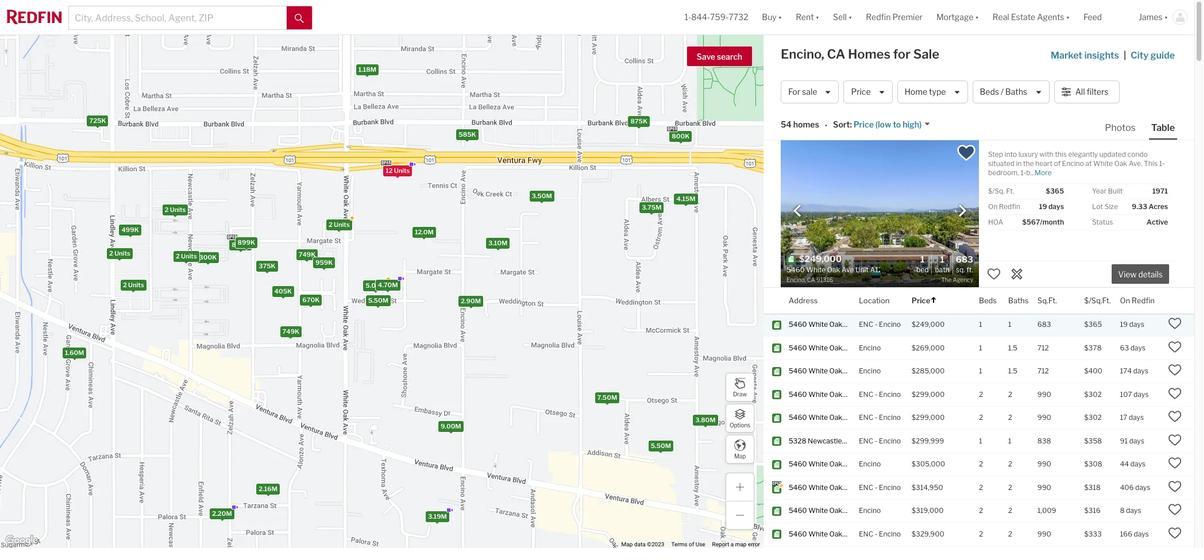 Task type: locate. For each thing, give the bounding box(es) containing it.
0 vertical spatial 683
[[956, 255, 973, 265]]

1 inside 1 bath
[[940, 255, 944, 265]]

white down 5460 white oak ave unit g313 link at right
[[808, 367, 828, 375]]

days right 174
[[1133, 367, 1148, 375]]

0 horizontal spatial 1-
[[684, 12, 691, 22]]

unit inside 5460 white oak ave unit a328 link
[[858, 506, 871, 515]]

map for map data ©2023
[[621, 541, 633, 548]]

encino down d210
[[879, 413, 901, 422]]

price (low to high)
[[854, 120, 922, 129]]

built
[[1108, 187, 1123, 195]]

0 vertical spatial of
[[1054, 159, 1061, 168]]

1 vertical spatial on
[[1120, 296, 1130, 305]]

unit down #j303
[[857, 437, 870, 445]]

$308
[[1084, 460, 1102, 468]]

5 5460 from the top
[[789, 413, 807, 422]]

2 horizontal spatial redfin
[[1132, 296, 1155, 305]]

0 vertical spatial beds
[[980, 87, 999, 97]]

encino up g110
[[879, 437, 901, 445]]

encino down "elegantly"
[[1062, 159, 1084, 168]]

2 - from the top
[[875, 390, 877, 399]]

hoa
[[988, 218, 1003, 226]]

▾ for james ▾
[[1164, 12, 1168, 22]]

6 ▾ from the left
[[1164, 12, 1168, 22]]

rent ▾ button
[[789, 0, 826, 34]]

5460 inside 5460 white oak ave unit g110 link
[[789, 460, 807, 468]]

favorite this home image right "107 days"
[[1168, 387, 1182, 400]]

white for 5460 white oak ave., #j303
[[808, 413, 828, 422]]

on down view
[[1120, 296, 1130, 305]]

5328 newcastle ave unit 12 link
[[789, 437, 879, 446]]

2 vertical spatial redfin
[[1132, 296, 1155, 305]]

2 horizontal spatial 1-
[[1159, 159, 1165, 168]]

map region
[[0, 19, 882, 548]]

1 vertical spatial price
[[854, 120, 874, 129]]

5460 white oak ave unit d210 link
[[789, 390, 889, 400]]

buy ▾ button
[[755, 0, 789, 34]]

ave inside 5460 white oak ave unit d210 link
[[844, 390, 856, 399]]

ave down 5460 white oak ave unit g313 link at right
[[844, 367, 856, 375]]

beds left /
[[980, 87, 999, 97]]

- down g110
[[875, 483, 877, 492]]

unit for a328
[[858, 506, 871, 515]]

▾ right james
[[1164, 12, 1168, 22]]

- up g313
[[875, 320, 877, 329]]

premier
[[892, 12, 923, 22]]

7 5460 from the top
[[789, 483, 807, 492]]

oak down 5460 white oak ave unit c313 link
[[829, 390, 842, 399]]

1 vertical spatial 19 days
[[1120, 320, 1144, 329]]

3 favorite this home image from the top
[[1168, 410, 1182, 424]]

1 horizontal spatial of
[[1054, 159, 1061, 168]]

107 days
[[1120, 390, 1149, 399]]

white inside '5460 white oak ave unit c102' link
[[808, 483, 828, 492]]

1 horizontal spatial on
[[1120, 296, 1130, 305]]

5460 for 5460 white oak ave unit c102
[[789, 483, 807, 492]]

$/sq.ft. button
[[1084, 288, 1111, 314]]

1 vertical spatial 683
[[1037, 320, 1051, 329]]

1 1.5 from the top
[[1008, 343, 1017, 352]]

- up g110
[[875, 437, 877, 445]]

white inside 5460 white oak ave unit a120 "link"
[[808, 320, 828, 329]]

0 horizontal spatial price button
[[844, 80, 893, 103]]

3 enc - encino from the top
[[859, 413, 901, 422]]

1 vertical spatial ft.
[[966, 265, 973, 274]]

8 5460 from the top
[[789, 506, 807, 515]]

oak inside "link"
[[829, 320, 842, 329]]

enc for 5460 white oak ave unit d210
[[859, 390, 873, 399]]

1 vertical spatial baths
[[1008, 296, 1029, 305]]

photo of 5460 white oak ave unit a120, encino, ca 91316 image
[[781, 140, 979, 287]]

- down c313
[[875, 390, 877, 399]]

enc for 5460 white oak ave unit c102
[[859, 483, 873, 492]]

5460 inside 5460 white oak ave unit d204 link
[[789, 530, 807, 538]]

homes
[[848, 47, 890, 61]]

7732
[[729, 12, 748, 22]]

19 days
[[1039, 202, 1064, 211], [1120, 320, 1144, 329]]

2 990 from the top
[[1037, 413, 1051, 422]]

/
[[1001, 87, 1004, 97]]

ave inside 5460 white oak ave unit d204 link
[[844, 530, 856, 538]]

unit for a120
[[858, 320, 871, 329]]

1-
[[684, 12, 691, 22], [1159, 159, 1165, 168], [1020, 168, 1026, 177]]

19
[[1039, 202, 1047, 211], [1120, 320, 1128, 329]]

683 up the sq.
[[956, 255, 973, 265]]

city guide link
[[1131, 49, 1177, 63]]

enc - encino up g313
[[859, 320, 901, 329]]

table
[[1151, 122, 1175, 133]]

:
[[850, 120, 852, 129]]

19 days up the "$567/month"
[[1039, 202, 1064, 211]]

search
[[717, 52, 742, 61]]

1.5 for $269,000
[[1008, 343, 1017, 352]]

year
[[1092, 187, 1107, 195]]

4 enc - encino from the top
[[859, 437, 901, 445]]

white for 5460 white oak ave unit d210
[[808, 390, 828, 399]]

sell
[[833, 12, 847, 22]]

$302 up $358
[[1084, 413, 1102, 422]]

2 ▾ from the left
[[816, 12, 819, 22]]

0 horizontal spatial 19
[[1039, 202, 1047, 211]]

favorite this home image
[[1168, 363, 1182, 377], [1168, 387, 1182, 400], [1168, 410, 1182, 424], [1168, 503, 1182, 517]]

5 990 from the top
[[1037, 530, 1051, 538]]

0 horizontal spatial $365
[[1046, 187, 1064, 195]]

favorite this home image right 174 days
[[1168, 363, 1182, 377]]

white up newcastle on the right bottom of the page
[[808, 413, 828, 422]]

1 horizontal spatial 12
[[872, 437, 879, 445]]

oak for 5460 white oak ave unit c313
[[829, 367, 842, 375]]

- for 5460 white oak ave unit d210
[[875, 390, 877, 399]]

white for 5460 white oak ave unit g110
[[808, 460, 828, 468]]

unit left g313
[[858, 343, 871, 352]]

favorite this home image
[[987, 267, 1001, 281], [1168, 317, 1182, 331], [1168, 340, 1182, 354], [1168, 433, 1182, 447], [1168, 456, 1182, 470], [1168, 480, 1182, 493], [1168, 526, 1182, 540]]

0 vertical spatial 19
[[1039, 202, 1047, 211]]

1 vertical spatial 1-
[[1159, 159, 1165, 168]]

ave for d204
[[844, 530, 856, 538]]

ave for c313
[[844, 367, 856, 375]]

white inside 5460 white oak ave., #j303 link
[[808, 413, 828, 422]]

6 enc - encino from the top
[[859, 530, 901, 538]]

unit left g110
[[858, 460, 871, 468]]

- for 5460 white oak ave unit a120
[[875, 320, 877, 329]]

1 enc from the top
[[859, 320, 873, 329]]

$249,000
[[912, 320, 945, 329]]

homes
[[793, 120, 819, 129]]

favorite this home image right 17 days at the right of the page
[[1168, 410, 1182, 424]]

0 vertical spatial price
[[851, 87, 871, 97]]

unit left 'c102'
[[858, 483, 871, 492]]

$299,000 up $299,999
[[912, 413, 945, 422]]

white down updated
[[1093, 159, 1113, 168]]

749k
[[298, 250, 315, 258], [282, 327, 299, 335]]

- down d210
[[875, 413, 877, 422]]

next button image
[[957, 205, 968, 216]]

favorite this home image for 174 days
[[1168, 363, 1182, 377]]

0 vertical spatial 5.50m
[[368, 296, 388, 304]]

1 $302 from the top
[[1084, 390, 1102, 399]]

4 enc from the top
[[859, 437, 873, 445]]

899k
[[237, 238, 255, 246]]

unit inside 5460 white oak ave unit c313 link
[[858, 367, 871, 375]]

0 vertical spatial 1.5
[[1008, 343, 1017, 352]]

5460 for 5460 white oak ave unit d204
[[789, 530, 807, 538]]

0 horizontal spatial 19 days
[[1039, 202, 1064, 211]]

white down '5460 white oak ave unit c102' link
[[808, 506, 828, 515]]

buy ▾ button
[[762, 0, 782, 34]]

990 for 44
[[1037, 460, 1051, 468]]

2 vertical spatial 1-
[[1020, 168, 1026, 177]]

baths down x-out this home image
[[1008, 296, 1029, 305]]

3 enc from the top
[[859, 413, 873, 422]]

enc
[[859, 320, 873, 329], [859, 390, 873, 399], [859, 413, 873, 422], [859, 437, 873, 445], [859, 483, 873, 492], [859, 530, 873, 538]]

units
[[394, 166, 410, 174], [170, 206, 185, 214], [334, 220, 349, 228], [114, 249, 130, 257], [181, 252, 197, 260], [128, 281, 144, 289]]

4 ▾ from the left
[[975, 12, 979, 22]]

3 5460 from the top
[[789, 367, 807, 375]]

91
[[1120, 437, 1128, 445]]

5460 white oak ave unit c102
[[789, 483, 889, 492]]

1 horizontal spatial on redfin
[[1120, 296, 1155, 305]]

0 vertical spatial 712
[[1037, 343, 1049, 352]]

5 enc from the top
[[859, 483, 873, 492]]

ave inside 5460 white oak ave unit a328 link
[[844, 506, 856, 515]]

849k
[[232, 240, 249, 248]]

unit
[[858, 320, 871, 329], [858, 343, 871, 352], [858, 367, 871, 375], [858, 390, 871, 399], [857, 437, 870, 445], [858, 460, 871, 468], [858, 483, 871, 492], [858, 506, 871, 515], [858, 530, 871, 538]]

oak down 5460 white oak ave unit g313 link at right
[[829, 367, 842, 375]]

price up the $249,000
[[912, 296, 930, 305]]

ave inside '5460 white oak ave unit c102' link
[[844, 483, 856, 492]]

0 vertical spatial $365
[[1046, 187, 1064, 195]]

map left data
[[621, 541, 633, 548]]

5 enc - encino from the top
[[859, 483, 901, 492]]

1 horizontal spatial 683
[[1037, 320, 1051, 329]]

5460 inside 5460 white oak ave unit d210 link
[[789, 390, 807, 399]]

enc down g110
[[859, 483, 873, 492]]

oak for 5460 white oak ave unit a328
[[829, 506, 842, 515]]

City, Address, School, Agent, ZIP search field
[[69, 6, 287, 29]]

white inside 5460 white oak ave unit a328 link
[[808, 506, 828, 515]]

0 vertical spatial $302
[[1084, 390, 1102, 399]]

1 favorite this home image from the top
[[1168, 363, 1182, 377]]

0 vertical spatial 1-
[[684, 12, 691, 22]]

1 horizontal spatial redfin
[[999, 202, 1020, 211]]

sell ▾
[[833, 12, 852, 22]]

ave inside 5460 white oak ave unit g313 link
[[844, 343, 856, 352]]

days for d210
[[1134, 390, 1149, 399]]

encino up 'c102'
[[859, 460, 881, 468]]

encino, ca homes for sale
[[781, 47, 939, 61]]

market
[[1051, 50, 1082, 61]]

oak down 5460 white oak ave unit a328 link
[[829, 530, 842, 538]]

4.15m
[[676, 194, 695, 202]]

heading
[[787, 254, 880, 284]]

enc - encino up g110
[[859, 437, 901, 445]]

white down 5460 white oak ave unit a120 "link"
[[808, 343, 828, 352]]

into
[[1005, 150, 1017, 159]]

1 enc - encino from the top
[[859, 320, 901, 329]]

5328
[[789, 437, 806, 445]]

feed
[[1084, 12, 1102, 22]]

19 days up 63 days
[[1120, 320, 1144, 329]]

0 vertical spatial 12
[[385, 166, 392, 174]]

1 vertical spatial on redfin
[[1120, 296, 1155, 305]]

5 - from the top
[[875, 483, 877, 492]]

oak up 5460 white oak ave unit g313
[[829, 320, 842, 329]]

days right 8
[[1126, 506, 1141, 515]]

5460 inside 5460 white oak ave unit g313 link
[[789, 343, 807, 352]]

$302 for 107 days
[[1084, 390, 1102, 399]]

oak left ave.,
[[829, 413, 842, 422]]

previous button image
[[792, 205, 803, 216]]

▾ right rent
[[816, 12, 819, 22]]

map data ©2023
[[621, 541, 664, 548]]

1 vertical spatial $302
[[1084, 413, 1102, 422]]

white down address button
[[808, 320, 828, 329]]

white down newcastle on the right bottom of the page
[[808, 460, 828, 468]]

at
[[1085, 159, 1092, 168]]

1- down in
[[1020, 168, 1026, 177]]

0 vertical spatial on redfin
[[988, 202, 1020, 211]]

favorite button image
[[957, 143, 976, 163]]

63 days
[[1120, 343, 1146, 352]]

•
[[825, 120, 827, 130]]

1 vertical spatial beds
[[979, 296, 997, 305]]

990 for 166
[[1037, 530, 1051, 538]]

enc - encino down d210
[[859, 413, 901, 422]]

1 712 from the top
[[1037, 343, 1049, 352]]

price button up (low
[[844, 80, 893, 103]]

2 units
[[164, 206, 185, 214], [328, 220, 349, 228], [109, 249, 130, 257], [175, 252, 197, 260], [123, 281, 144, 289]]

unit for d204
[[858, 530, 871, 538]]

sale
[[913, 47, 939, 61]]

1 vertical spatial 1.5
[[1008, 367, 1017, 375]]

5460 white oak ave unit d204
[[789, 530, 891, 538]]

baths inside button
[[1005, 87, 1027, 97]]

19 up the "$567/month"
[[1039, 202, 1047, 211]]

$567/month
[[1022, 218, 1064, 226]]

on up hoa
[[988, 202, 997, 211]]

683 down sq.ft. button on the right
[[1037, 320, 1051, 329]]

unit inside 5460 white oak ave unit d204 link
[[858, 530, 871, 538]]

6 5460 from the top
[[789, 460, 807, 468]]

ca
[[827, 47, 845, 61]]

for
[[788, 87, 800, 97]]

2 1.5 from the top
[[1008, 367, 1017, 375]]

3.19m
[[428, 512, 447, 520]]

white down 5460 white oak ave unit a328 link
[[808, 530, 828, 538]]

beds inside button
[[980, 87, 999, 97]]

unit inside 5460 white oak ave unit a120 "link"
[[858, 320, 871, 329]]

8
[[1120, 506, 1125, 515]]

5460 for 5460 white oak ave unit c313
[[789, 367, 807, 375]]

6 enc from the top
[[859, 530, 873, 538]]

- for 5460 white oak ave unit c102
[[875, 483, 877, 492]]

0 horizontal spatial 5.50m
[[368, 296, 388, 304]]

0 horizontal spatial map
[[621, 541, 633, 548]]

enc - encino for 5460 white oak ave., #j303
[[859, 413, 901, 422]]

0 vertical spatial redfin
[[866, 12, 891, 22]]

enc up #j303
[[859, 390, 873, 399]]

ave down 5460 white oak ave unit a120 "link"
[[844, 343, 856, 352]]

favorite this home image for 107 days
[[1168, 387, 1182, 400]]

white down 5460 white oak ave unit g110 link
[[808, 483, 828, 492]]

days up 63 days
[[1129, 320, 1144, 329]]

1.5 for $285,000
[[1008, 367, 1017, 375]]

0 vertical spatial map
[[734, 452, 746, 459]]

2 enc - encino from the top
[[859, 390, 901, 399]]

405k
[[274, 287, 292, 295]]

1 - from the top
[[875, 320, 877, 329]]

749k down 405k
[[282, 327, 299, 335]]

days for g313
[[1130, 343, 1146, 352]]

0 vertical spatial price button
[[844, 80, 893, 103]]

$302 down $400
[[1084, 390, 1102, 399]]

2 $299,000 from the top
[[912, 413, 945, 422]]

712 for $378
[[1037, 343, 1049, 352]]

5460 for 5460 white oak ave unit d210
[[789, 390, 807, 399]]

beds for beds / baths
[[980, 87, 999, 97]]

type
[[929, 87, 946, 97]]

$299,000 for 5460 white oak ave unit d210
[[912, 390, 945, 399]]

3 990 from the top
[[1037, 460, 1051, 468]]

499k
[[121, 226, 139, 234]]

favorite this home image for 63 days
[[1168, 340, 1182, 354]]

1 vertical spatial of
[[689, 541, 694, 548]]

5460 for 5460 white oak ave unit a120
[[789, 320, 807, 329]]

oak down 5460 white oak ave unit a120 "link"
[[829, 343, 842, 352]]

white for 5460 white oak ave unit g313
[[808, 343, 828, 352]]

1 5460 from the top
[[789, 320, 807, 329]]

0 vertical spatial baths
[[1005, 87, 1027, 97]]

ave up ave.,
[[844, 390, 856, 399]]

5460 inside '5460 white oak ave unit c102' link
[[789, 483, 807, 492]]

favorite this home image for 406 days
[[1168, 480, 1182, 493]]

19 up 63 at the bottom
[[1120, 320, 1128, 329]]

4 - from the top
[[875, 437, 877, 445]]

2 $302 from the top
[[1084, 413, 1102, 422]]

white inside 5460 white oak ave unit d204 link
[[808, 530, 828, 538]]

favorite this home image for 8 days
[[1168, 503, 1182, 517]]

1-844-759-7732 link
[[684, 12, 748, 22]]

unit for g110
[[858, 460, 871, 468]]

749k up 670k
[[298, 250, 315, 258]]

encino up d210
[[859, 367, 881, 375]]

enc for 5460 white oak ave unit a120
[[859, 320, 873, 329]]

5460 inside 5460 white oak ave unit a120 "link"
[[789, 320, 807, 329]]

5 ▾ from the left
[[1066, 12, 1070, 22]]

encino up c313
[[859, 343, 881, 352]]

683
[[956, 255, 973, 265], [1037, 320, 1051, 329]]

days right 406
[[1135, 483, 1150, 492]]

1 990 from the top
[[1037, 390, 1051, 399]]

0 horizontal spatial 12
[[385, 166, 392, 174]]

$299,000 down $285,000
[[912, 390, 945, 399]]

white
[[1093, 159, 1113, 168], [808, 320, 828, 329], [808, 343, 828, 352], [808, 367, 828, 375], [808, 390, 828, 399], [808, 413, 828, 422], [808, 460, 828, 468], [808, 483, 828, 492], [808, 506, 828, 515], [808, 530, 828, 538]]

ave for g313
[[844, 343, 856, 352]]

redfin left premier
[[866, 12, 891, 22]]

ave down '5460 white oak ave unit c102' link
[[844, 506, 856, 515]]

the
[[1023, 159, 1034, 168]]

oak down '5328 newcastle ave unit 12' link
[[829, 460, 842, 468]]

view details button
[[1112, 264, 1169, 284]]

buy ▾
[[762, 12, 782, 22]]

ave inside 5460 white oak ave unit c313 link
[[844, 367, 856, 375]]

- down a328
[[875, 530, 877, 538]]

on
[[988, 202, 997, 211], [1120, 296, 1130, 305]]

1 vertical spatial $365
[[1084, 320, 1102, 329]]

1 horizontal spatial 5.50m
[[650, 442, 671, 450]]

1 vertical spatial 712
[[1037, 367, 1049, 375]]

4 5460 from the top
[[789, 390, 807, 399]]

3 - from the top
[[875, 413, 877, 422]]

1 vertical spatial 12
[[872, 437, 879, 445]]

1 vertical spatial 5.50m
[[650, 442, 671, 450]]

acres
[[1149, 202, 1168, 211]]

0 horizontal spatial on redfin
[[988, 202, 1020, 211]]

oak for 5460 white oak ave unit g313
[[829, 343, 842, 352]]

for
[[893, 47, 911, 61]]

map inside button
[[734, 452, 746, 459]]

63
[[1120, 343, 1129, 352]]

ave up 5460 white oak ave unit c102
[[844, 460, 856, 468]]

feed button
[[1077, 0, 1132, 34]]

favorite this home image for 19 days
[[1168, 317, 1182, 331]]

enc down d210
[[859, 413, 873, 422]]

unit left a120
[[858, 320, 871, 329]]

1 $299,000 from the top
[[912, 390, 945, 399]]

unit inside 5460 white oak ave unit g313 link
[[858, 343, 871, 352]]

406 days
[[1120, 483, 1150, 492]]

d204
[[872, 530, 891, 538]]

1 horizontal spatial ft.
[[1006, 187, 1014, 195]]

unit inside '5460 white oak ave unit c102' link
[[858, 483, 871, 492]]

ft. right $/sq.
[[1006, 187, 1014, 195]]

1 horizontal spatial map
[[734, 452, 746, 459]]

favorite this home image for 17 days
[[1168, 410, 1182, 424]]

white inside 5460 white oak ave unit d210 link
[[808, 390, 828, 399]]

oak down '5460 white oak ave unit c102' link
[[829, 506, 842, 515]]

terms of use link
[[671, 541, 705, 548]]

white inside 5460 white oak ave unit g313 link
[[808, 343, 828, 352]]

5460 inside 5460 white oak ave., #j303 link
[[789, 413, 807, 422]]

unit for d210
[[858, 390, 871, 399]]

all filters
[[1075, 87, 1109, 97]]

days right 63 at the bottom
[[1130, 343, 1146, 352]]

beds left baths button
[[979, 296, 997, 305]]

12 inside map region
[[385, 166, 392, 174]]

▾ for buy ▾
[[778, 12, 782, 22]]

12 units
[[385, 166, 410, 174]]

of inside step into luxury with this elegantly updated condo situated in the heart of encino at white oak ave. this 1- bedroom, 1-b...
[[1054, 159, 1061, 168]]

on redfin
[[988, 202, 1020, 211], [1120, 296, 1155, 305]]

ave up 5460 white oak ave unit g313
[[844, 320, 856, 329]]

of left use on the bottom right
[[689, 541, 694, 548]]

white inside 5460 white oak ave unit g110 link
[[808, 460, 828, 468]]

1 vertical spatial $299,000
[[912, 413, 945, 422]]

redfin down view details
[[1132, 296, 1155, 305]]

white inside step into luxury with this elegantly updated condo situated in the heart of encino at white oak ave. this 1- bedroom, 1-b...
[[1093, 159, 1113, 168]]

baths right /
[[1005, 87, 1027, 97]]

unit inside 5460 white oak ave unit d210 link
[[858, 390, 871, 399]]

unit inside 5460 white oak ave unit g110 link
[[858, 460, 871, 468]]

ave inside 5460 white oak ave unit a120 "link"
[[844, 320, 856, 329]]

real estate agents ▾ button
[[986, 0, 1077, 34]]

ave for c102
[[844, 483, 856, 492]]

0 horizontal spatial redfin
[[866, 12, 891, 22]]

submit search image
[[295, 14, 304, 23]]

ave inside 5460 white oak ave unit g110 link
[[844, 460, 856, 468]]

1 ▾ from the left
[[778, 12, 782, 22]]

price right :
[[854, 120, 874, 129]]

enc - encino down g110
[[859, 483, 901, 492]]

days right '166'
[[1134, 530, 1149, 538]]

unit for c313
[[858, 367, 871, 375]]

beds for beds
[[979, 296, 997, 305]]

0 vertical spatial on
[[988, 202, 997, 211]]

1 horizontal spatial 1-
[[1020, 168, 1026, 177]]

days right 107
[[1134, 390, 1149, 399]]

2 vertical spatial price
[[912, 296, 930, 305]]

ave
[[844, 320, 856, 329], [844, 343, 856, 352], [844, 367, 856, 375], [844, 390, 856, 399], [843, 437, 856, 445], [844, 460, 856, 468], [844, 483, 856, 492], [844, 506, 856, 515], [844, 530, 856, 538]]

oak
[[1114, 159, 1127, 168], [829, 320, 842, 329], [829, 343, 842, 352], [829, 367, 842, 375], [829, 390, 842, 399], [829, 413, 842, 422], [829, 460, 842, 468], [829, 483, 842, 492], [829, 506, 842, 515], [829, 530, 842, 538]]

4 990 from the top
[[1037, 483, 1051, 492]]

1- right this
[[1159, 159, 1165, 168]]

location
[[859, 296, 890, 305]]

712 left $400
[[1037, 367, 1049, 375]]

3.80m
[[695, 416, 715, 424]]

days right 44 at right
[[1130, 460, 1146, 468]]

0 horizontal spatial 683
[[956, 255, 973, 265]]

2 enc from the top
[[859, 390, 873, 399]]

a328
[[872, 506, 890, 515]]

price inside button
[[854, 120, 874, 129]]

2 5460 from the top
[[789, 343, 807, 352]]

agents
[[1037, 12, 1064, 22]]

0 vertical spatial $299,000
[[912, 390, 945, 399]]

- for 5328 newcastle ave unit 12
[[875, 437, 877, 445]]

▾ right agents
[[1066, 12, 1070, 22]]

james
[[1139, 12, 1163, 22]]

1 horizontal spatial price button
[[912, 288, 937, 314]]

1 vertical spatial map
[[621, 541, 633, 548]]

unit left d210
[[858, 390, 871, 399]]

report a map error link
[[712, 541, 760, 548]]

on redfin down $/sq. ft.
[[988, 202, 1020, 211]]

favorite this home image for 44 days
[[1168, 456, 1182, 470]]

2 712 from the top
[[1037, 367, 1049, 375]]

1,009
[[1037, 506, 1056, 515]]

5460 inside 5460 white oak ave unit a328 link
[[789, 506, 807, 515]]

oak inside step into luxury with this elegantly updated condo situated in the heart of encino at white oak ave. this 1- bedroom, 1-b...
[[1114, 159, 1127, 168]]

0 horizontal spatial ft.
[[966, 265, 973, 274]]

9 5460 from the top
[[789, 530, 807, 538]]

5460 inside 5460 white oak ave unit c313 link
[[789, 367, 807, 375]]

white for 5460 white oak ave unit d204
[[808, 530, 828, 538]]

$/sq.ft.
[[1084, 296, 1111, 305]]

$318
[[1084, 483, 1101, 492]]

0 vertical spatial 19 days
[[1039, 202, 1064, 211]]

map
[[735, 541, 747, 548]]

unit for c102
[[858, 483, 871, 492]]

▾ right buy on the top right of page
[[778, 12, 782, 22]]

1- left 759-
[[684, 12, 691, 22]]

oak down 5460 white oak ave unit g110 link
[[829, 483, 842, 492]]

6 - from the top
[[875, 530, 877, 538]]

3 ▾ from the left
[[848, 12, 852, 22]]

1 horizontal spatial 19
[[1120, 320, 1128, 329]]

ft. right the sq.
[[966, 265, 973, 274]]

712 down sq.ft. button on the right
[[1037, 343, 1049, 352]]

4 favorite this home image from the top
[[1168, 503, 1182, 517]]

2 favorite this home image from the top
[[1168, 387, 1182, 400]]

white inside 5460 white oak ave unit c313 link
[[808, 367, 828, 375]]



Task type: describe. For each thing, give the bounding box(es) containing it.
990 for 107
[[1037, 390, 1051, 399]]

all
[[1075, 87, 1085, 97]]

x-out this home image
[[1010, 267, 1024, 281]]

$302 for 17 days
[[1084, 413, 1102, 422]]

3.10m
[[488, 239, 507, 247]]

1 vertical spatial redfin
[[999, 202, 1020, 211]]

9.33
[[1132, 202, 1147, 211]]

990 for 406
[[1037, 483, 1051, 492]]

for sale
[[788, 87, 817, 97]]

5460 white oak ave unit g313 link
[[789, 343, 889, 353]]

for sale button
[[781, 80, 839, 103]]

1 bed
[[916, 255, 929, 274]]

375k
[[258, 262, 275, 270]]

in
[[1016, 159, 1022, 168]]

54
[[781, 120, 792, 129]]

mortgage ▾ button
[[930, 0, 986, 34]]

days for d204
[[1134, 530, 1149, 538]]

0 horizontal spatial of
[[689, 541, 694, 548]]

real estate agents ▾ link
[[993, 0, 1070, 34]]

44 days
[[1120, 460, 1146, 468]]

166
[[1120, 530, 1132, 538]]

updated
[[1099, 150, 1126, 159]]

sq.
[[956, 265, 965, 274]]

7.50m
[[597, 393, 617, 401]]

on redfin button
[[1120, 288, 1155, 314]]

encino down 'c102'
[[859, 506, 881, 515]]

- for 5460 white oak ave unit d204
[[875, 530, 877, 538]]

insights
[[1084, 50, 1119, 61]]

5460 white oak ave unit c313
[[789, 367, 889, 375]]

days up the "$567/month"
[[1049, 202, 1064, 211]]

oak for 5460 white oak ave unit d210
[[829, 390, 842, 399]]

enc - encino for 5460 white oak ave unit d204
[[859, 530, 901, 538]]

2.16m
[[258, 485, 277, 493]]

oak for 5460 white oak ave unit d204
[[829, 530, 842, 538]]

situated
[[988, 159, 1015, 168]]

days for a328
[[1126, 506, 1141, 515]]

oak for 5460 white oak ave., #j303
[[829, 413, 842, 422]]

days right the 17
[[1129, 413, 1144, 422]]

$314,950
[[912, 483, 943, 492]]

all filters button
[[1054, 80, 1120, 103]]

map for map
[[734, 452, 746, 459]]

white for 5460 white oak ave unit c313
[[808, 367, 828, 375]]

5460 white oak ave unit c102 link
[[789, 483, 889, 493]]

draw
[[733, 390, 747, 397]]

ft. inside 683 sq. ft.
[[966, 265, 973, 274]]

enc for 5328 newcastle ave unit 12
[[859, 437, 873, 445]]

ave for d210
[[844, 390, 856, 399]]

redfin inside button
[[866, 12, 891, 22]]

ave for a328
[[844, 506, 856, 515]]

days right 91
[[1129, 437, 1144, 445]]

▾ for rent ▾
[[816, 12, 819, 22]]

sale
[[802, 87, 817, 97]]

unit for g313
[[858, 343, 871, 352]]

elegantly
[[1068, 150, 1098, 159]]

3.75m
[[642, 203, 661, 211]]

white for 5460 white oak ave unit a120
[[808, 320, 828, 329]]

5460 white oak ave unit c313 link
[[789, 367, 889, 376]]

sq.ft.
[[1037, 296, 1057, 305]]

days for c313
[[1133, 367, 1148, 375]]

▾ for sell ▾
[[848, 12, 852, 22]]

5460 for 5460 white oak ave unit a328
[[789, 506, 807, 515]]

d210
[[872, 390, 889, 399]]

enc - encino for 5460 white oak ave unit c102
[[859, 483, 901, 492]]

1.60m
[[65, 349, 84, 357]]

buy
[[762, 12, 777, 22]]

5460 for 5460 white oak ave., #j303
[[789, 413, 807, 422]]

favorite this home image for 166 days
[[1168, 526, 1182, 540]]

5328 newcastle ave unit 12
[[789, 437, 879, 445]]

redfin premier button
[[859, 0, 930, 34]]

▾ for mortgage ▾
[[975, 12, 979, 22]]

enc - encino for 5460 white oak ave unit a120
[[859, 320, 901, 329]]

1 horizontal spatial $365
[[1084, 320, 1102, 329]]

$299,000 for 5460 white oak ave., #j303
[[912, 413, 945, 422]]

ave for a120
[[844, 320, 856, 329]]

$269,000
[[912, 343, 945, 352]]

990 for 17
[[1037, 413, 1051, 422]]

rent ▾
[[796, 12, 819, 22]]

oak for 5460 white oak ave unit c102
[[829, 483, 842, 492]]

encino up a328
[[879, 483, 901, 492]]

mortgage ▾ button
[[936, 0, 979, 34]]

838
[[1037, 437, 1051, 445]]

5460 white oak ave unit a328 link
[[789, 506, 890, 516]]

0 vertical spatial 749k
[[298, 250, 315, 258]]

683 for 683 sq. ft.
[[956, 255, 973, 265]]

oak for 5460 white oak ave unit a120
[[829, 320, 842, 329]]

beds button
[[979, 288, 997, 314]]

market insights link
[[1051, 37, 1119, 63]]

encino down a328
[[879, 530, 901, 538]]

ave for g110
[[844, 460, 856, 468]]

white for 5460 white oak ave unit c102
[[808, 483, 828, 492]]

enc - encino for 5328 newcastle ave unit 12
[[859, 437, 901, 445]]

estate
[[1011, 12, 1035, 22]]

$305,000
[[912, 460, 945, 468]]

bed
[[916, 265, 929, 274]]

683 sq. ft.
[[956, 255, 973, 274]]

12 inside '5328 newcastle ave unit 12' link
[[872, 437, 879, 445]]

1 vertical spatial 749k
[[282, 327, 299, 335]]

map button
[[726, 435, 754, 464]]

5460 for 5460 white oak ave unit g110
[[789, 460, 807, 468]]

1.18m
[[358, 65, 376, 73]]

$358
[[1084, 437, 1102, 445]]

a120
[[872, 320, 889, 329]]

- for 5460 white oak ave., #j303
[[875, 413, 877, 422]]

use
[[696, 541, 705, 548]]

status
[[1092, 218, 1113, 226]]

mortgage
[[936, 12, 973, 22]]

photos
[[1105, 122, 1136, 133]]

save search
[[697, 52, 742, 61]]

save
[[697, 52, 715, 61]]

days for g110
[[1130, 460, 1146, 468]]

address
[[789, 296, 818, 305]]

ave inside '5328 newcastle ave unit 12' link
[[843, 437, 856, 445]]

5460 white oak ave unit a328
[[789, 506, 890, 515]]

days for c102
[[1135, 483, 1150, 492]]

rent ▾ button
[[796, 0, 819, 34]]

1 vertical spatial 19
[[1120, 320, 1128, 329]]

encino down c313
[[879, 390, 901, 399]]

1 horizontal spatial 19 days
[[1120, 320, 1144, 329]]

107
[[1120, 390, 1132, 399]]

712 for $400
[[1037, 367, 1049, 375]]

favorite button checkbox
[[957, 143, 976, 163]]

redfin inside button
[[1132, 296, 1155, 305]]

encino inside step into luxury with this elegantly updated condo situated in the heart of encino at white oak ave. this 1- bedroom, 1-b...
[[1062, 159, 1084, 168]]

c313
[[872, 367, 889, 375]]

to
[[893, 120, 901, 129]]

17 days
[[1120, 413, 1144, 422]]

5460 white oak ave., #j303 link
[[789, 413, 881, 423]]

ave.,
[[844, 413, 859, 422]]

oak for 5460 white oak ave unit g110
[[829, 460, 842, 468]]

white for 5460 white oak ave unit a328
[[808, 506, 828, 515]]

enc for 5460 white oak ave unit d204
[[859, 530, 873, 538]]

view
[[1118, 270, 1137, 279]]

0 horizontal spatial on
[[988, 202, 997, 211]]

encino up g313
[[879, 320, 901, 329]]

1 inside 1 bed
[[920, 255, 925, 265]]

1 vertical spatial price button
[[912, 288, 937, 314]]

google image
[[3, 533, 41, 548]]

0 vertical spatial ft.
[[1006, 187, 1014, 195]]

table button
[[1149, 122, 1177, 140]]

beds / baths button
[[972, 80, 1049, 103]]

174 days
[[1120, 367, 1148, 375]]

5460 for 5460 white oak ave unit g313
[[789, 343, 807, 352]]

mortgage ▾
[[936, 12, 979, 22]]

step into luxury with this elegantly updated condo situated in the heart of encino at white oak ave. this 1- bedroom, 1-b...
[[988, 150, 1165, 177]]

enc - encino for 5460 white oak ave unit d210
[[859, 390, 901, 399]]

|
[[1124, 50, 1126, 61]]

report a map error
[[712, 541, 760, 548]]

unit inside '5328 newcastle ave unit 12' link
[[857, 437, 870, 445]]

days for a120
[[1129, 320, 1144, 329]]

g110
[[872, 460, 889, 468]]

active
[[1147, 218, 1168, 226]]

favorite this home image for 91 days
[[1168, 433, 1182, 447]]

683 for 683
[[1037, 320, 1051, 329]]

enc for 5460 white oak ave., #j303
[[859, 413, 873, 422]]

4.70m
[[378, 281, 398, 289]]

on inside button
[[1120, 296, 1130, 305]]

$285,000
[[912, 367, 945, 375]]

condo
[[1128, 150, 1148, 159]]

b...
[[1026, 168, 1035, 177]]

home type button
[[897, 80, 968, 103]]



Task type: vqa. For each thing, say whether or not it's contained in the screenshot.


